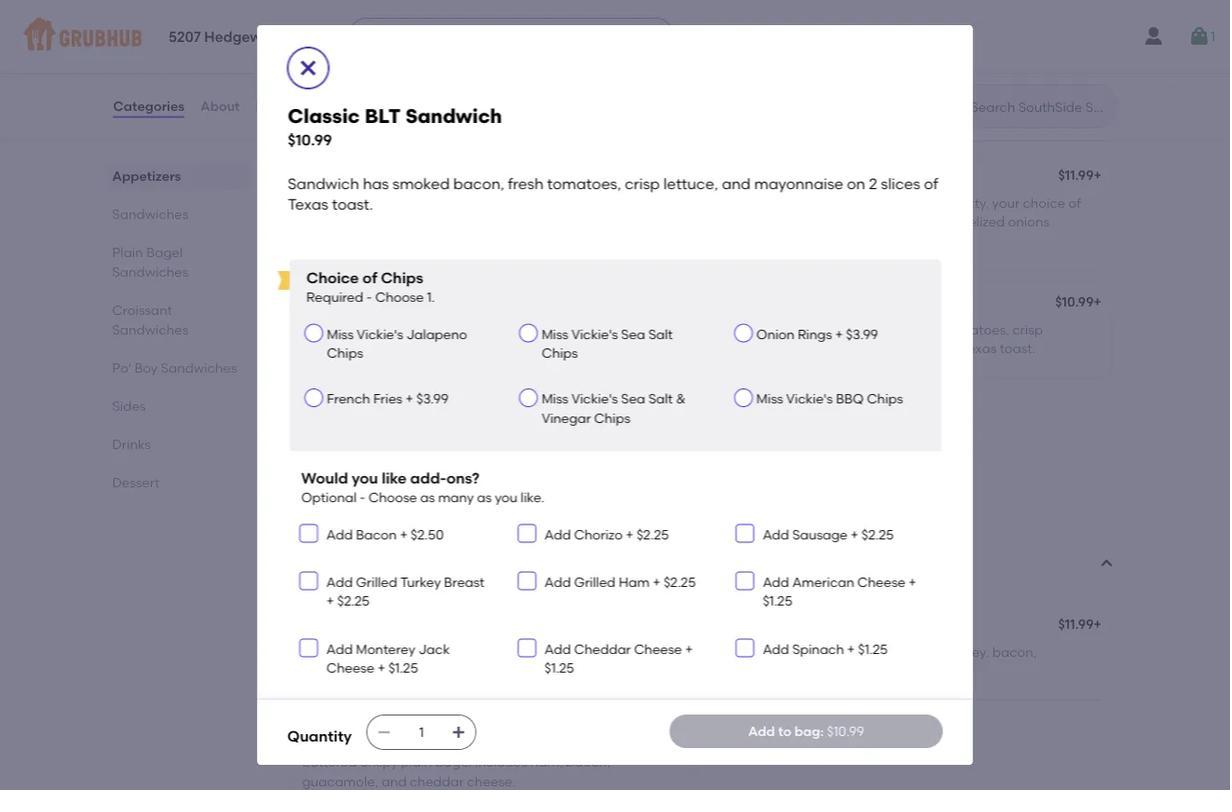 Task type: locate. For each thing, give the bounding box(es) containing it.
$11.99 + for hand-ground 100% fresh grilled beef patty, your choice of melted cheese, and topped with caramelized onions between 2 slices of texas toast.
[[1059, 167, 1102, 183]]

1 vertical spatial has
[[785, 322, 808, 338]]

appetizers
[[112, 168, 181, 184]]

sea for miss vickie's sea salt & vinegar chips
[[621, 391, 645, 407]]

0 horizontal spatial as
[[420, 490, 435, 505]]

$3.99 right fries
[[416, 391, 448, 407]]

2 vertical spatial mayonnaise,
[[382, 451, 463, 467]]

svg image for add chorizo
[[521, 528, 532, 539]]

vickie's inside miss vickie's jalapeno chips
[[356, 326, 403, 342]]

vickie's left chips) on the bottom left of page
[[461, 568, 501, 582]]

cheddar up buttered crispy plain bagel includes ham, bacon, guacamole, and cheddar cheese.
[[487, 728, 545, 744]]

sandwiches up sides tab
[[161, 360, 237, 375]]

buttered inside buttered crispy plain bagel includes ham, bacon, guacamole, and cheddar cheese.
[[302, 755, 357, 770]]

guacamole, inside buttered crispy plain bagel includes ham, bacon, guacamole, and cheddar cheese.
[[302, 773, 379, 789]]

grilled
[[879, 195, 918, 211]]

cheese inside the ham bistro sandwich includes ham, bacon, guacamole, mayonnaise, and your choice of cheese on 2 slices of texas toast.
[[586, 451, 631, 467]]

choose down like
[[368, 490, 417, 505]]

vickie's for miss vickie's jalapeno chips
[[356, 326, 403, 342]]

0 horizontal spatial cheddar
[[410, 773, 464, 789]]

cheddar inside buttered crispy plain bagel includes turkey, bacon, guacamole, and cheddar cheese.
[[827, 664, 881, 679]]

with down grilled
[[897, 214, 924, 230]]

sandwich up the add-
[[400, 432, 461, 448]]

2 salt from the top
[[648, 391, 673, 407]]

0 horizontal spatial bagel
[[146, 244, 183, 260]]

1 horizontal spatial cheese.
[[885, 664, 933, 679]]

$11.99 for buttered crispy plain bagel includes ham, bacon, guacamole, and cheddar cheese.
[[641, 726, 677, 742]]

bistro right the turkey
[[788, 68, 824, 84]]

as
[[420, 490, 435, 505], [477, 490, 492, 505]]

$10.99
[[287, 131, 332, 149], [1056, 294, 1094, 310], [827, 723, 865, 739]]

chips right bbq
[[867, 391, 903, 407]]

1 vertical spatial bagel
[[342, 542, 399, 566]]

turkey,
[[947, 68, 988, 84], [382, 322, 424, 338], [948, 645, 990, 661]]

svg image for 1
[[1189, 25, 1211, 48]]

has
[[363, 174, 389, 192], [785, 322, 808, 338]]

0 horizontal spatial &
[[453, 618, 463, 634]]

crispy down turkey bacon guacamole and cheddar
[[778, 645, 815, 661]]

0 vertical spatial turkey
[[400, 574, 441, 590]]

2 horizontal spatial with
[[897, 214, 924, 230]]

0 vertical spatial bagel
[[146, 244, 183, 260]]

add for add bacon + $2.50
[[326, 526, 352, 542]]

1 vertical spatial cheese.
[[467, 773, 516, 789]]

2 vertical spatial ham,
[[531, 755, 563, 770]]

svg image left american in the right of the page
[[739, 575, 751, 587]]

includes for the ham bistro sandwich includes ham, bacon, guacamole, mayonnaise, and your choice of cheese on 2 slices of texas toast.
[[464, 432, 516, 448]]

cheddar for turkey,
[[827, 664, 881, 679]]

as right many
[[477, 490, 492, 505]]

plain down the bacon egg guacamole & tomato
[[360, 645, 392, 661]]

melted
[[394, 195, 439, 211], [720, 214, 764, 230], [603, 322, 648, 338]]

plain
[[360, 645, 392, 661], [818, 645, 850, 661], [401, 755, 432, 770]]

miss vickie's jalapeno chips
[[327, 326, 467, 361]]

$2.25 down add chorizo + $2.25
[[663, 574, 696, 590]]

sandwiches for plain bagel sandwiches (served with your choice of miss vickie's chips)
[[404, 542, 522, 566]]

0 vertical spatial smoked
[[392, 174, 449, 192]]

1 vertical spatial sandwich
[[400, 432, 461, 448]]

add for add to bag: $10.99
[[749, 723, 775, 739]]

$3.99 for onion rings + $3.99
[[846, 326, 878, 342]]

crispy inside buttered crispy plain bagel includes ham, bacon, guacamole, and cheddar cheese.
[[360, 755, 398, 770]]

choice inside hand-ground 100% fresh grilled beef patty, your choice of melted cheese, and topped with caramelized onions between 2 slices of texas toast.
[[1023, 195, 1066, 211]]

2 vertical spatial with
[[331, 568, 354, 582]]

choose
[[375, 289, 424, 305], [368, 490, 417, 505]]

svg image left spinach
[[739, 642, 751, 653]]

mayonnaise up ground
[[754, 174, 843, 192]]

$11.99 +
[[1059, 167, 1102, 183], [641, 404, 685, 420], [1059, 617, 1102, 632], [641, 726, 685, 742]]

grilled inside the grilled ham, turkey, mayonnaise, your choice of melted cheese, and dusted with powdered sugar.
[[302, 322, 344, 338]]

1 vertical spatial sea
[[621, 391, 645, 407]]

cheese. down turkey bacon guacamole and cheddar
[[885, 664, 933, 679]]

1 vertical spatial tomatoes,
[[547, 174, 621, 192]]

texas inside the turkey bistro sandwich includes turkey, bacon, guacamole, mayonnaise, and your choice of cheese on 2 slices of texas toast.
[[772, 106, 808, 122]]

1 horizontal spatial -
[[366, 289, 372, 305]]

your inside includes fried egg, bacon, fresh tomatoes, guacamole, and your choice of cheese on 2 slices of texas toast.
[[302, 87, 330, 103]]

texas inside includes fried egg, bacon, fresh tomatoes, guacamole, and your choice of cheese on 2 slices of texas toast.
[[525, 87, 561, 103]]

1 horizontal spatial turkey
[[720, 618, 761, 634]]

0 horizontal spatial with
[[331, 568, 354, 582]]

with
[[897, 214, 924, 230], [429, 341, 456, 357], [331, 568, 354, 582]]

vickie's inside plain bagel sandwiches (served with your choice of miss vickie's chips)
[[461, 568, 501, 582]]

cheese, down ground
[[768, 214, 816, 230]]

choose inside choice of chips required - choose 1.
[[375, 289, 424, 305]]

you left like.
[[495, 490, 517, 505]]

0 vertical spatial cheese,
[[768, 214, 816, 230]]

2 sea from the top
[[621, 391, 645, 407]]

egg
[[338, 42, 363, 58], [347, 618, 372, 634]]

includes inside buttered plain crispy bagel includes bacon, eggs, guacamole, and tomato.
[[475, 645, 528, 661]]

svg image for add cheddar cheese
[[521, 642, 532, 653]]

$2.25 right chorizo on the bottom
[[636, 526, 669, 542]]

add left sausage
[[763, 526, 789, 542]]

mayonnaise, for ham,
[[382, 451, 463, 467]]

ham, inside the grilled ham, turkey, mayonnaise, your choice of melted cheese, and dusted with powdered sugar.
[[347, 322, 379, 338]]

bagel for bacon,
[[435, 645, 472, 661]]

crisp
[[625, 174, 660, 192], [1013, 322, 1043, 338]]

crispy inside buttered plain crispy bagel includes bacon, eggs, guacamole, and tomato.
[[395, 645, 432, 661]]

$3.99 for french fries + $3.99
[[416, 391, 448, 407]]

ham, for ham bacon guacamole and cheddar
[[531, 755, 563, 770]]

1 horizontal spatial you
[[495, 490, 517, 505]]

bagel
[[146, 244, 183, 260], [342, 542, 399, 566]]

on
[[443, 87, 459, 103], [1052, 87, 1068, 103], [847, 174, 865, 192], [491, 195, 507, 211], [879, 341, 895, 357], [634, 451, 651, 467]]

salt inside miss vickie's sea salt chips
[[648, 326, 673, 342]]

onion rings + $3.99
[[756, 326, 878, 342]]

$10.99 for add to bag:
[[827, 723, 865, 739]]

bagel down sandwiches tab
[[146, 244, 183, 260]]

plain for buttered crispy plain bagel includes turkey, bacon, guacamole, and cheddar cheese.
[[818, 645, 850, 661]]

$2.25
[[636, 526, 669, 542], [862, 526, 894, 542], [663, 574, 696, 590], [337, 593, 369, 609]]

sandwich right the turkey
[[827, 68, 888, 84]]

egg up monterey at the bottom of page
[[347, 618, 372, 634]]

bagel down turkey bacon guacamole and cheddar
[[853, 645, 889, 661]]

miss inside miss vickie's jalapeno chips
[[327, 326, 353, 342]]

bistro for turkey
[[788, 68, 824, 84]]

plain inside plain bagel sandwiches (served with your choice of miss vickie's chips)
[[287, 542, 337, 566]]

0 horizontal spatial you
[[351, 469, 378, 487]]

sandwiches down croissant
[[112, 321, 188, 337]]

1 vertical spatial cheddar
[[410, 773, 464, 789]]

1 horizontal spatial plain
[[287, 542, 337, 566]]

0 vertical spatial bistro
[[788, 68, 824, 84]]

of inside plain bagel sandwiches (served with your choice of miss vickie's chips)
[[422, 568, 433, 582]]

on inside the ham bistro sandwich includes ham, bacon, guacamole, mayonnaise, and your choice of cheese on 2 slices of texas toast.
[[634, 451, 651, 467]]

1 vertical spatial cheese,
[[302, 341, 351, 357]]

plain inside buttered crispy plain bagel includes turkey, bacon, guacamole, and cheddar cheese.
[[818, 645, 850, 661]]

1 sea from the top
[[621, 326, 645, 342]]

choice inside the grilled ham, turkey, mayonnaise, your choice of melted cheese, and dusted with powdered sugar.
[[542, 322, 584, 338]]

drinks tab
[[112, 434, 243, 454]]

plain for plain bagel sandwiches
[[112, 244, 143, 260]]

cheese. inside buttered crispy plain bagel includes ham, bacon, guacamole, and cheddar cheese.
[[467, 773, 516, 789]]

add down add bacon + $2.50
[[326, 574, 352, 590]]

the ham bistro sandwich includes ham, bacon, guacamole, mayonnaise, and your choice of cheese on 2 slices of texas toast.
[[302, 432, 661, 486]]

0 horizontal spatial $3.99
[[416, 391, 448, 407]]

has down classic blt sandwich $10.99
[[363, 174, 389, 192]]

&
[[676, 391, 686, 407], [453, 618, 463, 634]]

1 vertical spatial turkey,
[[382, 322, 424, 338]]

with right the (served
[[331, 568, 354, 582]]

cheddar
[[916, 618, 973, 634], [574, 641, 631, 657], [487, 728, 545, 744]]

bagel
[[435, 645, 472, 661], [853, 645, 889, 661], [435, 755, 472, 770]]

1 vertical spatial salt
[[648, 391, 673, 407]]

svg image right input item quantity number field
[[452, 725, 466, 740]]

sea inside miss vickie's sea salt & vinegar chips
[[621, 391, 645, 407]]

and inside the turkey bistro sandwich includes turkey, bacon, guacamole, mayonnaise, and your choice of cheese on 2 slices of texas toast.
[[883, 87, 908, 103]]

bacon up plain bagel sandwiches (served with your choice of miss vickie's chips)
[[356, 526, 396, 542]]

1 horizontal spatial &
[[676, 391, 686, 407]]

1 vertical spatial crisp
[[1013, 322, 1043, 338]]

texas inside the ham bistro sandwich includes ham, bacon, guacamole, mayonnaise, and your choice of cheese on 2 slices of texas toast.
[[355, 470, 390, 486]]

0 vertical spatial choose
[[375, 289, 424, 305]]

sandwich for ham
[[400, 432, 461, 448]]

guacamole, for buttered plain crispy bagel includes bacon, eggs, guacamole, and tomato.
[[302, 664, 379, 679]]

2 vertical spatial cheddar
[[487, 728, 545, 744]]

chips right vinegar at the left of page
[[594, 410, 630, 426]]

1 horizontal spatial bagel
[[342, 542, 399, 566]]

about
[[200, 98, 240, 114]]

appetizers tab
[[112, 166, 243, 185]]

mayonnaise, inside the turkey bistro sandwich includes turkey, bacon, guacamole, mayonnaise, and your choice of cheese on 2 slices of texas toast.
[[799, 87, 880, 103]]

your
[[302, 195, 330, 211]]

cheese
[[348, 169, 396, 185], [857, 574, 905, 590], [634, 641, 682, 657], [326, 660, 374, 675]]

chips up vinegar at the left of page
[[541, 345, 578, 361]]

1 vertical spatial -
[[359, 490, 365, 505]]

0 vertical spatial plain
[[112, 244, 143, 260]]

guacamole, inside buttered crispy plain bagel includes turkey, bacon, guacamole, and cheddar cheese.
[[720, 664, 796, 679]]

2 inside hand-ground 100% fresh grilled beef patty, your choice of melted cheese, and topped with caramelized onions between 2 slices of texas toast.
[[778, 233, 785, 249]]

cheddar down add grilled ham + $2.25
[[574, 641, 631, 657]]

add for add grilled ham + $2.25
[[544, 574, 571, 590]]

add for add spinach + $1.25
[[763, 641, 789, 657]]

buttered for bacon
[[302, 645, 357, 661]]

grilled down monte
[[302, 322, 344, 338]]

2 vertical spatial melted
[[603, 322, 648, 338]]

buttered for turkey
[[720, 645, 775, 661]]

miss right powdered at the top left
[[541, 326, 568, 342]]

smoked up your choice of melted cheese on texas toast. at left
[[392, 174, 449, 192]]

2 inside the ham bistro sandwich includes ham, bacon, guacamole, mayonnaise, and your choice of cheese on 2 slices of texas toast.
[[654, 451, 661, 467]]

1 vertical spatial smoked
[[811, 322, 861, 338]]

tomatoes, inside includes fried egg, bacon, fresh tomatoes, guacamole, and your choice of cheese on 2 slices of texas toast.
[[503, 68, 567, 84]]

0 horizontal spatial melted
[[394, 195, 439, 211]]

svg image for add monterey jack cheese
[[303, 642, 314, 653]]

includes for buttered crispy plain bagel includes turkey, bacon, guacamole, and cheddar cheese.
[[893, 645, 945, 661]]

cheese. for turkey,
[[885, 664, 933, 679]]

bacon, inside buttered plain crispy bagel includes bacon, eggs, guacamole, and tomato.
[[531, 645, 575, 661]]

svg image down the (served
[[303, 642, 314, 653]]

toast.
[[564, 87, 599, 103], [811, 106, 847, 122], [332, 195, 373, 213], [548, 195, 584, 211], [880, 233, 916, 249], [1000, 341, 1036, 357], [394, 470, 429, 486]]

between
[[720, 233, 775, 249]]

reviews button
[[255, 73, 309, 140]]

turkey, inside the turkey bistro sandwich includes turkey, bacon, guacamole, mayonnaise, and your choice of cheese on 2 slices of texas toast.
[[947, 68, 988, 84]]

monte
[[302, 296, 343, 312]]

miss inside miss vickie's sea salt & vinegar chips
[[541, 391, 568, 407]]

0 vertical spatial cheese.
[[885, 664, 933, 679]]

1 horizontal spatial lettuce,
[[720, 341, 767, 357]]

Search SouthSide Sandwiches search field
[[969, 98, 1112, 116]]

choice
[[306, 268, 359, 287]]

sandwich inside the turkey bistro sandwich includes turkey, bacon, guacamole, mayonnaise, and your choice of cheese on 2 slices of texas toast.
[[827, 68, 888, 84]]

salt
[[648, 326, 673, 342], [648, 391, 673, 407]]

2 vertical spatial $10.99
[[827, 723, 865, 739]]

salt up miss vickie's sea salt & vinegar chips
[[648, 326, 673, 342]]

like
[[381, 469, 406, 487]]

plain down ham bacon guacamole and cheddar in the bottom of the page
[[401, 755, 432, 770]]

0 vertical spatial ham
[[302, 406, 333, 421]]

0 vertical spatial melted
[[394, 195, 439, 211]]

vickie's right sugar. on the top of the page
[[571, 326, 618, 342]]

0 horizontal spatial turkey
[[400, 574, 441, 590]]

$11.99
[[1059, 167, 1094, 183], [641, 404, 677, 420], [1059, 617, 1094, 632], [641, 726, 677, 742]]

-
[[366, 289, 372, 305], [359, 490, 365, 505]]

smoked right the onion
[[811, 322, 861, 338]]

1 vertical spatial mayonnaise,
[[427, 322, 508, 338]]

svg image
[[1189, 25, 1211, 48], [362, 29, 376, 44], [297, 57, 319, 79], [521, 528, 532, 539], [739, 528, 751, 539], [303, 575, 314, 587], [521, 642, 532, 653]]

choice
[[333, 87, 376, 103], [942, 87, 985, 103], [333, 195, 376, 211], [1023, 195, 1066, 211], [542, 322, 584, 338], [525, 451, 567, 467], [383, 568, 420, 582]]

sandwich up your
[[287, 174, 359, 192]]

patty melt sandwich
[[720, 169, 851, 185]]

2 horizontal spatial melted
[[720, 214, 764, 230]]

$2.25 right sausage
[[862, 526, 894, 542]]

vickie's left bbq
[[786, 391, 833, 407]]

1 horizontal spatial as
[[477, 490, 492, 505]]

cheese down monterey at the bottom of page
[[326, 660, 374, 675]]

grilled down add bacon + $2.50
[[356, 574, 397, 590]]

add american cheese + $1.25
[[763, 574, 916, 609]]

add inside add grilled turkey breast + $2.25
[[326, 574, 352, 590]]

turkey, inside the grilled ham, turkey, mayonnaise, your choice of melted cheese, and dusted with powdered sugar.
[[382, 322, 424, 338]]

required
[[306, 289, 363, 305]]

cristo
[[346, 296, 385, 312]]

guacamole, inside includes fried egg, bacon, fresh tomatoes, guacamole, and your choice of cheese on 2 slices of texas toast.
[[570, 68, 647, 84]]

texas
[[525, 87, 561, 103], [772, 106, 808, 122], [287, 195, 328, 213], [510, 195, 545, 211], [841, 233, 877, 249], [962, 341, 997, 357], [355, 470, 390, 486]]

0 horizontal spatial cheese.
[[467, 773, 516, 789]]

$2.50
[[410, 526, 443, 542]]

1 vertical spatial melted
[[720, 214, 764, 230]]

sandwiches
[[112, 206, 188, 222], [112, 264, 188, 279], [112, 321, 188, 337], [161, 360, 237, 375], [404, 542, 522, 566]]

smoked
[[392, 174, 449, 192], [811, 322, 861, 338]]

plain inside 'plain bagel sandwiches'
[[112, 244, 143, 260]]

miss for miss vickie's sea salt chips
[[541, 326, 568, 342]]

has up "miss vickie's bbq chips"
[[785, 322, 808, 338]]

0 vertical spatial $3.99
[[846, 326, 878, 342]]

sides tab
[[112, 396, 243, 416]]

miss up vinegar at the left of page
[[541, 391, 568, 407]]

main navigation navigation
[[0, 0, 1231, 73]]

crispy inside buttered crispy plain bagel includes turkey, bacon, guacamole, and cheddar cheese.
[[778, 645, 815, 661]]

bagel inside buttered crispy plain bagel includes turkey, bacon, guacamole, and cheddar cheese.
[[853, 645, 889, 661]]

cheddar down ham bacon guacamole and cheddar in the bottom of the page
[[410, 773, 464, 789]]

0 vertical spatial you
[[351, 469, 378, 487]]

miss
[[327, 326, 353, 342], [541, 326, 568, 342], [541, 391, 568, 407], [756, 391, 783, 407], [436, 568, 459, 582]]

miss vickie's sea salt & vinegar chips
[[541, 391, 686, 426]]

1 horizontal spatial plain
[[401, 755, 432, 770]]

includes inside buttered crispy plain bagel includes ham, bacon, guacamole, and cheddar cheese.
[[475, 755, 528, 770]]

1 horizontal spatial bistro
[[788, 68, 824, 84]]

slices inside the ham bistro sandwich includes ham, bacon, guacamole, mayonnaise, and your choice of cheese on 2 slices of texas toast.
[[302, 470, 337, 486]]

5207
[[169, 29, 201, 46]]

1 vertical spatial ham,
[[519, 432, 552, 448]]

tomato.
[[410, 664, 460, 679]]

miss inside miss vickie's sea salt chips
[[541, 326, 568, 342]]

add left to
[[749, 723, 775, 739]]

2 horizontal spatial plain
[[818, 645, 850, 661]]

the inside the ham bistro sandwich includes ham, bacon, guacamole, mayonnaise, and your choice of cheese on 2 slices of texas toast.
[[302, 432, 326, 448]]

bagel down ham bacon guacamole and cheddar in the bottom of the page
[[435, 755, 472, 770]]

1 vertical spatial cheddar
[[574, 641, 631, 657]]

bistro inside the turkey bistro sandwich includes turkey, bacon, guacamole, mayonnaise, and your choice of cheese on 2 slices of texas toast.
[[788, 68, 824, 84]]

0 horizontal spatial -
[[359, 490, 365, 505]]

1 salt from the top
[[648, 326, 673, 342]]

turkey
[[400, 574, 441, 590], [720, 618, 761, 634]]

add left chorizo on the bottom
[[544, 526, 571, 542]]

1 horizontal spatial cheese,
[[768, 214, 816, 230]]

cheese down classic blt sandwich $10.99
[[348, 169, 396, 185]]

you left like
[[351, 469, 378, 487]]

guacamole, for the turkey bistro sandwich includes turkey, bacon, guacamole, mayonnaise, and your choice of cheese on 2 slices of texas toast.
[[720, 87, 796, 103]]

bagel down add bacon + $2.50
[[342, 542, 399, 566]]

po' boy sandwiches
[[112, 360, 237, 375]]

1 horizontal spatial cheddar
[[827, 664, 881, 679]]

miss down $2.50
[[436, 568, 459, 582]]

sandwich for bistro
[[376, 406, 439, 421]]

1 vertical spatial lettuce,
[[720, 341, 767, 357]]

vickie's
[[356, 326, 403, 342], [571, 326, 618, 342], [571, 391, 618, 407], [786, 391, 833, 407], [461, 568, 501, 582]]

ham for ham bacon guacamole and cheddar
[[302, 728, 333, 744]]

miss for miss vickie's sea salt & vinegar chips
[[541, 391, 568, 407]]

0 vertical spatial sea
[[621, 326, 645, 342]]

0 vertical spatial -
[[366, 289, 372, 305]]

0 horizontal spatial plain
[[112, 244, 143, 260]]

choose left 1.
[[375, 289, 424, 305]]

the turkey bistro sandwich includes turkey, bacon, guacamole, mayonnaise, and your choice of cheese on 2 slices of texas toast.
[[720, 68, 1078, 122]]

grilled down chorizo on the bottom
[[574, 574, 615, 590]]

$1.25 down american in the right of the page
[[763, 593, 792, 609]]

egg right fried on the top of page
[[338, 42, 363, 58]]

1 horizontal spatial cheddar
[[574, 641, 631, 657]]

mayonnaise, inside the ham bistro sandwich includes ham, bacon, guacamole, mayonnaise, and your choice of cheese on 2 slices of texas toast.
[[382, 451, 463, 467]]

svg image
[[303, 528, 314, 539], [739, 575, 751, 587], [303, 642, 314, 653], [739, 642, 751, 653], [377, 725, 392, 740], [452, 725, 466, 740]]

beef
[[921, 195, 950, 211]]

crispy for buttered crispy plain bagel includes ham, bacon, guacamole, and cheddar cheese.
[[360, 755, 398, 770]]

bagel inside 'plain bagel sandwiches'
[[146, 244, 183, 260]]

0 vertical spatial mayonnaise
[[754, 174, 843, 192]]

buttered crispy plain bagel includes turkey, bacon, guacamole, and cheddar cheese.
[[720, 645, 1037, 679]]

your inside the grilled ham, turkey, mayonnaise, your choice of melted cheese, and dusted with powdered sugar.
[[511, 322, 539, 338]]

1 horizontal spatial sandwich
[[827, 68, 888, 84]]

cheese,
[[768, 214, 816, 230], [302, 341, 351, 357]]

guacamole, inside the turkey bistro sandwich includes turkey, bacon, guacamole, mayonnaise, and your choice of cheese on 2 slices of texas toast.
[[720, 87, 796, 103]]

bistro for ham
[[361, 432, 397, 448]]

vickie's down monte cristo sandwich
[[356, 326, 403, 342]]

cheese, inside the grilled ham, turkey, mayonnaise, your choice of melted cheese, and dusted with powdered sugar.
[[302, 341, 351, 357]]

1 horizontal spatial $3.99
[[846, 326, 878, 342]]

0 vertical spatial cheddar
[[827, 664, 881, 679]]

cheese up turkey bacon guacamole and cheddar
[[857, 574, 905, 590]]

bacon for turkey bacon guacamole and cheddar
[[764, 618, 806, 634]]

sandwich inside the ham bistro sandwich includes ham, bacon, guacamole, mayonnaise, and your choice of cheese on 2 slices of texas toast.
[[400, 432, 461, 448]]

sandwich up 100%
[[788, 169, 851, 185]]

0 horizontal spatial plain
[[360, 645, 392, 661]]

2 horizontal spatial cheddar
[[916, 618, 973, 634]]

ham for ham bistro sandwich
[[302, 406, 333, 421]]

0 vertical spatial turkey,
[[947, 68, 988, 84]]

1 vertical spatial bistro
[[361, 432, 397, 448]]

cheese. inside buttered crispy plain bagel includes turkey, bacon, guacamole, and cheddar cheese.
[[885, 664, 933, 679]]

vickie's inside miss vickie's sea salt & vinegar chips
[[571, 391, 618, 407]]

$8.99
[[644, 167, 677, 183]]

cheddar up buttered crispy plain bagel includes turkey, bacon, guacamole, and cheddar cheese.
[[916, 618, 973, 634]]

like.
[[520, 490, 544, 505]]

with right dusted
[[429, 341, 456, 357]]

add inside the add cheddar cheese + $1.25
[[544, 641, 571, 657]]

0 horizontal spatial bistro
[[361, 432, 397, 448]]

0 vertical spatial ham,
[[347, 322, 379, 338]]

$11.99 for hand-ground 100% fresh grilled beef patty, your choice of melted cheese, and topped with caramelized onions between 2 slices of texas toast.
[[1059, 167, 1094, 183]]

sandwiches up croissant
[[112, 264, 188, 279]]

of inside the grilled ham, turkey, mayonnaise, your choice of melted cheese, and dusted with powdered sugar.
[[588, 322, 600, 338]]

your inside the turkey bistro sandwich includes turkey, bacon, guacamole, mayonnaise, and your choice of cheese on 2 slices of texas toast.
[[911, 87, 939, 103]]

ham,
[[347, 322, 379, 338], [519, 432, 552, 448], [531, 755, 563, 770]]

melted up miss vickie's sea salt & vinegar chips
[[603, 322, 648, 338]]

po' boy sandwiches tab
[[112, 358, 243, 377]]

sandwiches tab
[[112, 204, 243, 224]]

crispy down the bacon egg guacamole & tomato
[[395, 645, 432, 661]]

hand-
[[720, 195, 760, 211]]

sandwich inside classic blt sandwich $10.99
[[405, 104, 502, 128]]

$3.99 right rings
[[846, 326, 878, 342]]

+ inside the add cheddar cheese + $1.25
[[685, 641, 693, 657]]

and inside includes fried egg, bacon, fresh tomatoes, guacamole, and your choice of cheese on 2 slices of texas toast.
[[650, 68, 675, 84]]

Input item quantity number field
[[401, 715, 442, 749]]

lettuce, left patty
[[663, 174, 718, 192]]

miss vickie's bbq chips
[[756, 391, 903, 407]]

bacon,
[[421, 68, 466, 84], [991, 68, 1036, 84], [453, 174, 504, 192], [864, 322, 908, 338], [555, 432, 599, 448], [531, 645, 575, 661], [993, 645, 1037, 661], [566, 755, 611, 770]]

plain inside buttered plain crispy bagel includes bacon, eggs, guacamole, and tomato.
[[360, 645, 392, 661]]

0 vertical spatial egg
[[338, 42, 363, 58]]

sandwich for melt
[[788, 169, 851, 185]]

plain up the (served
[[287, 542, 337, 566]]

svg image inside 1 button
[[1189, 25, 1211, 48]]

2 vertical spatial ham
[[302, 728, 333, 744]]

sandwich
[[827, 68, 888, 84], [400, 432, 461, 448]]

bagel inside buttered plain crispy bagel includes bacon, eggs, guacamole, and tomato.
[[435, 645, 472, 661]]

guacamole, inside buttered plain crispy bagel includes bacon, eggs, guacamole, and tomato.
[[302, 664, 379, 679]]

miss down monte
[[327, 326, 353, 342]]

choose inside would you like add-ons? optional - choose as many as you like.
[[368, 490, 417, 505]]

add cheddar cheese + $1.25
[[544, 641, 693, 675]]

+ inside "add american cheese + $1.25"
[[909, 574, 916, 590]]

buttered
[[302, 645, 357, 661], [720, 645, 775, 661], [302, 755, 357, 770]]

turkey bacon guacamole and cheddar
[[720, 618, 973, 634]]

$11.99 for buttered crispy plain bagel includes turkey, bacon, guacamole, and cheddar cheese.
[[1059, 617, 1094, 632]]

cheddar down add spinach + $1.25
[[827, 664, 881, 679]]

melted down hand-
[[720, 214, 764, 230]]

add left monterey at the bottom of page
[[326, 641, 352, 657]]

0 vertical spatial &
[[676, 391, 686, 407]]

bagel for turkey,
[[853, 645, 889, 661]]

mayonnaise,
[[799, 87, 880, 103], [427, 322, 508, 338], [382, 451, 463, 467]]

miss for miss vickie's bbq chips
[[756, 391, 783, 407]]

texas inside hand-ground 100% fresh grilled beef patty, your choice of melted cheese, and topped with caramelized onions between 2 slices of texas toast.
[[841, 233, 877, 249]]

chips)
[[504, 568, 537, 582]]

$11.99 for the ham bistro sandwich includes ham, bacon, guacamole, mayonnaise, and your choice of cheese on 2 slices of texas toast.
[[641, 404, 677, 420]]

1 vertical spatial egg
[[347, 618, 372, 634]]

0 horizontal spatial sandwich
[[400, 432, 461, 448]]

1 horizontal spatial melted
[[603, 322, 648, 338]]

cheddar
[[827, 664, 881, 679], [410, 773, 464, 789]]

toast. inside hand-ground 100% fresh grilled beef patty, your choice of melted cheese, and topped with caramelized onions between 2 slices of texas toast.
[[880, 233, 916, 249]]

1 vertical spatial choose
[[368, 490, 417, 505]]

bistro
[[788, 68, 824, 84], [361, 432, 397, 448]]

egg for fried
[[338, 42, 363, 58]]

buttered left + $1.25 at the left bottom of page
[[302, 645, 357, 661]]

melted down grilled cheese sandwich
[[394, 195, 439, 211]]

cheese right eggs,
[[634, 641, 682, 657]]

1 vertical spatial ham
[[619, 574, 649, 590]]

svg image for add spinach
[[739, 642, 751, 653]]

ham, inside the ham bistro sandwich includes ham, bacon, guacamole, mayonnaise, and your choice of cheese on 2 slices of texas toast.
[[519, 432, 552, 448]]

1 vertical spatial turkey
[[720, 618, 761, 634]]

svg image for add grilled turkey breast
[[303, 575, 314, 587]]

svg image down optional
[[303, 528, 314, 539]]

chips up monte cristo sandwich
[[381, 268, 423, 287]]

guacamole up jack
[[375, 618, 450, 634]]

1 vertical spatial $10.99
[[1056, 294, 1094, 310]]

0 vertical spatial salt
[[648, 326, 673, 342]]

the for the turkey bistro sandwich includes turkey, bacon, guacamole, mayonnaise, and your choice of cheese on 2 slices of texas toast.
[[720, 68, 743, 84]]

ham, inside buttered crispy plain bagel includes ham, bacon, guacamole, and cheddar cheese.
[[531, 755, 563, 770]]

svg image for add sausage
[[739, 528, 751, 539]]

0 vertical spatial sandwich
[[827, 68, 888, 84]]

0 horizontal spatial has
[[363, 174, 389, 192]]

includes for the turkey bistro sandwich includes turkey, bacon, guacamole, mayonnaise, and your choice of cheese on 2 slices of texas toast.
[[891, 68, 943, 84]]

drinks
[[112, 436, 151, 452]]

sea inside miss vickie's sea salt chips
[[621, 326, 645, 342]]

add left spinach
[[763, 641, 789, 657]]

bagel up tomato.
[[435, 645, 472, 661]]

sausage
[[792, 526, 848, 542]]

0 vertical spatial mayonnaise,
[[799, 87, 880, 103]]

monterey
[[356, 641, 415, 657]]

sandwich right 'bistro'
[[376, 406, 439, 421]]

bacon for ham bacon guacamole and cheddar
[[336, 728, 378, 744]]

bagel for plain bagel sandwiches (served with your choice of miss vickie's chips)
[[342, 542, 399, 566]]

and inside buttered plain crispy bagel includes bacon, eggs, guacamole, and tomato.
[[382, 664, 407, 679]]

1 horizontal spatial with
[[429, 341, 456, 357]]

mayonnaise up "miss vickie's bbq chips"
[[799, 341, 876, 357]]

lettuce, left rings
[[720, 341, 767, 357]]

sandwiches up breast
[[404, 542, 522, 566]]

- right optional
[[359, 490, 365, 505]]

0 vertical spatial $10.99
[[287, 131, 332, 149]]

$2.25 up monterey at the bottom of page
[[337, 593, 369, 609]]

fried
[[302, 42, 335, 58]]

chips up french
[[327, 345, 363, 361]]

salt for miss vickie's sea salt & vinegar chips
[[648, 391, 673, 407]]

- right required
[[366, 289, 372, 305]]

plain down turkey bacon guacamole and cheddar
[[818, 645, 850, 661]]

miss vickie's sea salt chips
[[541, 326, 673, 361]]

0 horizontal spatial cheese,
[[302, 341, 351, 357]]

miss down the onion
[[756, 391, 783, 407]]

grilled ham, turkey, mayonnaise, your choice of melted cheese, and dusted with powdered sugar.
[[302, 322, 648, 357]]

add right chips) on the bottom left of page
[[544, 574, 571, 590]]



Task type: vqa. For each thing, say whether or not it's contained in the screenshot.
Cuatro
no



Task type: describe. For each thing, give the bounding box(es) containing it.
& inside miss vickie's sea salt & vinegar chips
[[676, 391, 686, 407]]

spinach
[[792, 641, 844, 657]]

choice inside plain bagel sandwiches (served with your choice of miss vickie's chips)
[[383, 568, 420, 582]]

2 vertical spatial tomatoes,
[[945, 322, 1010, 338]]

bacon down the (served
[[302, 618, 344, 634]]

$1.25 inside the add cheddar cheese + $1.25
[[544, 660, 574, 675]]

bacon, inside buttered crispy plain bagel includes ham, bacon, guacamole, and cheddar cheese.
[[566, 755, 611, 770]]

sandwich for cristo
[[388, 296, 451, 312]]

many
[[438, 490, 474, 505]]

guacamole for bacon
[[375, 618, 450, 634]]

sugar.
[[527, 341, 565, 357]]

breast
[[444, 574, 484, 590]]

add for add american cheese + $1.25
[[763, 574, 789, 590]]

onions
[[1009, 214, 1050, 230]]

would
[[301, 469, 348, 487]]

bacon egg guacamole & tomato
[[302, 618, 515, 634]]

toast. inside the ham bistro sandwich includes ham, bacon, guacamole, mayonnaise, and your choice of cheese on 2 slices of texas toast.
[[394, 470, 429, 486]]

1 vertical spatial sandwich has smoked bacon, fresh tomatoes, crisp lettuce, and mayonnaise on 2 slices of texas toast.
[[720, 322, 1043, 357]]

and inside buttered crispy plain bagel includes turkey, bacon, guacamole, and cheddar cheese.
[[799, 664, 824, 679]]

guacamole, for buttered crispy plain bagel includes turkey, bacon, guacamole, and cheddar cheese.
[[720, 664, 796, 679]]

2 inside includes fried egg, bacon, fresh tomatoes, guacamole, and your choice of cheese on 2 slices of texas toast.
[[462, 87, 469, 103]]

$10.99 +
[[1056, 294, 1102, 310]]

blt
[[364, 104, 400, 128]]

powdered
[[459, 341, 523, 357]]

cheese inside add monterey jack cheese
[[326, 660, 374, 675]]

sandwich for cheese
[[399, 169, 462, 185]]

plain for buttered crispy plain bagel includes ham, bacon, guacamole, and cheddar cheese.
[[401, 755, 432, 770]]

sandwich left rings
[[720, 322, 782, 338]]

bacon, inside the ham bistro sandwich includes ham, bacon, guacamole, mayonnaise, and your choice of cheese on 2 slices of texas toast.
[[555, 432, 599, 448]]

your inside plain bagel sandwiches (served with your choice of miss vickie's chips)
[[357, 568, 380, 582]]

add grilled ham + $2.25
[[544, 574, 696, 590]]

toast. inside the turkey bistro sandwich includes turkey, bacon, guacamole, mayonnaise, and your choice of cheese on 2 slices of texas toast.
[[811, 106, 847, 122]]

+ inside add grilled turkey breast + $2.25
[[326, 593, 334, 609]]

bag:
[[795, 723, 824, 739]]

ground
[[760, 195, 806, 211]]

on inside includes fried egg, bacon, fresh tomatoes, guacamole, and your choice of cheese on 2 slices of texas toast.
[[443, 87, 459, 103]]

100%
[[809, 195, 842, 211]]

fried
[[358, 68, 387, 84]]

1 horizontal spatial smoked
[[811, 322, 861, 338]]

1 button
[[1189, 20, 1216, 53]]

egg,
[[390, 68, 418, 84]]

french fries + $3.99
[[327, 391, 448, 407]]

bistro
[[336, 406, 373, 421]]

add monterey jack cheese
[[326, 641, 450, 675]]

topped
[[848, 214, 894, 230]]

add-
[[410, 469, 446, 487]]

1
[[1211, 28, 1216, 44]]

add chorizo + $2.25
[[544, 526, 669, 542]]

includes for buttered plain crispy bagel includes bacon, eggs, guacamole, and tomato.
[[475, 645, 528, 661]]

and inside the grilled ham, turkey, mayonnaise, your choice of melted cheese, and dusted with powdered sugar.
[[354, 341, 379, 357]]

1 as from the left
[[420, 490, 435, 505]]

sandwiches for plain bagel sandwiches
[[112, 264, 188, 279]]

cheese inside "add american cheese + $1.25"
[[857, 574, 905, 590]]

guacamole, for buttered crispy plain bagel includes ham, bacon, guacamole, and cheddar cheese.
[[302, 773, 379, 789]]

the for the ham bistro sandwich includes ham, bacon, guacamole, mayonnaise, and your choice of cheese on 2 slices of texas toast.
[[302, 432, 326, 448]]

dusted
[[382, 341, 426, 357]]

$10.99 for classic blt sandwich
[[287, 131, 332, 149]]

0 vertical spatial has
[[363, 174, 389, 192]]

croissant
[[112, 302, 173, 318]]

melt
[[757, 169, 785, 185]]

1.
[[427, 289, 435, 305]]

miss inside plain bagel sandwiches (served with your choice of miss vickie's chips)
[[436, 568, 459, 582]]

cheddar for ham bacon guacamole and cheddar
[[487, 728, 545, 744]]

categories
[[113, 98, 185, 114]]

guacamole for turkey
[[809, 618, 884, 634]]

optional
[[301, 490, 356, 505]]

dr
[[292, 29, 307, 46]]

bbq
[[836, 391, 864, 407]]

patty,
[[953, 195, 990, 211]]

grilled inside add grilled turkey breast + $2.25
[[356, 574, 397, 590]]

grilled up your
[[302, 169, 345, 185]]

french
[[327, 391, 370, 407]]

of inside choice of chips required - choose 1.
[[362, 268, 377, 287]]

and inside the ham bistro sandwich includes ham, bacon, guacamole, mayonnaise, and your choice of cheese on 2 slices of texas toast.
[[466, 451, 491, 467]]

$11.99 + for buttered crispy plain bagel includes turkey, bacon, guacamole, and cheddar cheese.
[[1059, 617, 1102, 632]]

includes
[[302, 68, 355, 84]]

american
[[792, 574, 854, 590]]

grilled cheese sandwich
[[302, 169, 462, 185]]

add for add chorizo + $2.25
[[544, 526, 571, 542]]

croissant sandwiches
[[112, 302, 188, 337]]

bacon, inside buttered crispy plain bagel includes turkey, bacon, guacamole, and cheddar cheese.
[[993, 645, 1037, 661]]

reviews
[[256, 98, 308, 114]]

sandwich for blt
[[405, 104, 502, 128]]

includes for buttered crispy plain bagel includes ham, bacon, guacamole, and cheddar cheese.
[[475, 755, 528, 770]]

your inside hand-ground 100% fresh grilled beef patty, your choice of melted cheese, and topped with caramelized onions between 2 slices of texas toast.
[[993, 195, 1020, 211]]

eggs,
[[578, 645, 613, 661]]

guacamole, for the ham bistro sandwich includes ham, bacon, guacamole, mayonnaise, and your choice of cheese on 2 slices of texas toast.
[[302, 451, 379, 467]]

0 horizontal spatial crisp
[[625, 174, 660, 192]]

(served
[[287, 568, 329, 582]]

boy
[[135, 360, 158, 375]]

add for add grilled turkey breast + $2.25
[[326, 574, 352, 590]]

bacon, inside the turkey bistro sandwich includes turkey, bacon, guacamole, mayonnaise, and your choice of cheese on 2 slices of texas toast.
[[991, 68, 1036, 84]]

with inside hand-ground 100% fresh grilled beef patty, your choice of melted cheese, and topped with caramelized onions between 2 slices of texas toast.
[[897, 214, 924, 230]]

ham, for ham bistro sandwich
[[519, 432, 552, 448]]

turkey
[[746, 68, 785, 84]]

with inside plain bagel sandwiches (served with your choice of miss vickie's chips)
[[331, 568, 354, 582]]

buttered for ham
[[302, 755, 357, 770]]

chips inside miss vickie's sea salt chips
[[541, 345, 578, 361]]

$11.99 + for buttered crispy plain bagel includes ham, bacon, guacamole, and cheddar cheese.
[[641, 726, 685, 742]]

add for add cheddar cheese + $1.25
[[544, 641, 571, 657]]

fries
[[373, 391, 402, 407]]

mayonnaise, inside the grilled ham, turkey, mayonnaise, your choice of melted cheese, and dusted with powdered sugar.
[[427, 322, 508, 338]]

chips inside miss vickie's jalapeno chips
[[327, 345, 363, 361]]

toast. inside includes fried egg, bacon, fresh tomatoes, guacamole, and your choice of cheese on 2 slices of texas toast.
[[564, 87, 599, 103]]

cheese. for ham,
[[467, 773, 516, 789]]

sandwich for egg
[[366, 42, 429, 58]]

$8.99 +
[[644, 167, 685, 183]]

add to bag: $10.99
[[749, 723, 865, 739]]

svg image left input item quantity number field
[[377, 725, 392, 740]]

svg image for add bacon
[[303, 528, 314, 539]]

hand-ground 100% fresh grilled beef patty, your choice of melted cheese, and topped with caramelized onions between 2 slices of texas toast.
[[720, 195, 1082, 249]]

$2.25 inside add grilled turkey breast + $2.25
[[337, 593, 369, 609]]

0 vertical spatial sandwich has smoked bacon, fresh tomatoes, crisp lettuce, and mayonnaise on 2 slices of texas toast.
[[287, 174, 942, 213]]

choice of chips required - choose 1.
[[306, 268, 435, 305]]

fried egg sandwich
[[302, 42, 429, 58]]

add for add monterey jack cheese
[[326, 641, 352, 657]]

dessert tab
[[112, 472, 243, 492]]

turkey, for buttered crispy plain bagel includes turkey, bacon, guacamole, and cheddar cheese.
[[948, 645, 990, 661]]

sandwiches for po' boy sandwiches
[[161, 360, 237, 375]]

the turkey bistro sandwich includes turkey, bacon, guacamole, mayonnaise, and your choice of cheese on 2 slices of texas toast. button
[[709, 30, 1111, 141]]

choice inside the ham bistro sandwich includes ham, bacon, guacamole, mayonnaise, and your choice of cheese on 2 slices of texas toast.
[[525, 451, 567, 467]]

ham bacon guacamole and cheddar
[[302, 728, 545, 744]]

tomato
[[466, 618, 515, 634]]

with inside the grilled ham, turkey, mayonnaise, your choice of melted cheese, and dusted with powdered sugar.
[[429, 341, 456, 357]]

to
[[779, 723, 792, 739]]

2 as from the left
[[477, 490, 492, 505]]

$11.99 + for the ham bistro sandwich includes ham, bacon, guacamole, mayonnaise, and your choice of cheese on 2 slices of texas toast.
[[641, 404, 685, 420]]

choice inside the turkey bistro sandwich includes turkey, bacon, guacamole, mayonnaise, and your choice of cheese on 2 slices of texas toast.
[[942, 87, 985, 103]]

0 horizontal spatial smoked
[[392, 174, 449, 192]]

bacon for add bacon + $2.50
[[356, 526, 396, 542]]

cheese inside the turkey bistro sandwich includes turkey, bacon, guacamole, mayonnaise, and your choice of cheese on 2 slices of texas toast.
[[1003, 87, 1049, 103]]

slices inside the turkey bistro sandwich includes turkey, bacon, guacamole, mayonnaise, and your choice of cheese on 2 slices of texas toast.
[[720, 106, 754, 122]]

buttered plain crispy bagel includes bacon, eggs, guacamole, and tomato.
[[302, 645, 613, 679]]

on inside the turkey bistro sandwich includes turkey, bacon, guacamole, mayonnaise, and your choice of cheese on 2 slices of texas toast.
[[1052, 87, 1068, 103]]

chips inside miss vickie's sea salt & vinegar chips
[[594, 410, 630, 426]]

would you like add-ons? optional - choose as many as you like.
[[301, 469, 544, 505]]

sandwiches down appetizers
[[112, 206, 188, 222]]

melted inside hand-ground 100% fresh grilled beef patty, your choice of melted cheese, and topped with caramelized onions between 2 slices of texas toast.
[[720, 214, 764, 230]]

bacon, inside includes fried egg, bacon, fresh tomatoes, guacamole, and your choice of cheese on 2 slices of texas toast.
[[421, 68, 466, 84]]

turkey, for the turkey bistro sandwich includes turkey, bacon, guacamole, mayonnaise, and your choice of cheese on 2 slices of texas toast.
[[947, 68, 988, 84]]

cheese, inside hand-ground 100% fresh grilled beef patty, your choice of melted cheese, and topped with caramelized onions between 2 slices of texas toast.
[[768, 214, 816, 230]]

1 horizontal spatial crisp
[[1013, 322, 1043, 338]]

cheddar inside the add cheddar cheese + $1.25
[[574, 641, 631, 657]]

patty
[[720, 169, 754, 185]]

vickie's for miss vickie's sea salt & vinegar chips
[[571, 391, 618, 407]]

jalapeno
[[406, 326, 467, 342]]

1 vertical spatial &
[[453, 618, 463, 634]]

bagel for plain bagel sandwiches
[[146, 244, 183, 260]]

slices inside includes fried egg, bacon, fresh tomatoes, guacamole, and your choice of cheese on 2 slices of texas toast.
[[472, 87, 507, 103]]

miss for miss vickie's jalapeno chips
[[327, 326, 353, 342]]

melted inside the grilled ham, turkey, mayonnaise, your choice of melted cheese, and dusted with powdered sugar.
[[603, 322, 648, 338]]

vickie's for miss vickie's sea salt chips
[[571, 326, 618, 342]]

caramelized
[[927, 214, 1005, 230]]

cheese inside includes fried egg, bacon, fresh tomatoes, guacamole, and your choice of cheese on 2 slices of texas toast.
[[394, 87, 440, 103]]

- inside would you like add-ons? optional - choose as many as you like.
[[359, 490, 365, 505]]

about button
[[200, 73, 241, 140]]

fresh inside includes fried egg, bacon, fresh tomatoes, guacamole, and your choice of cheese on 2 slices of texas toast.
[[469, 68, 500, 84]]

add spinach + $1.25
[[763, 641, 888, 657]]

and inside hand-ground 100% fresh grilled beef patty, your choice of melted cheese, and topped with caramelized onions between 2 slices of texas toast.
[[819, 214, 845, 230]]

cheese inside the add cheddar cheese + $1.25
[[634, 641, 682, 657]]

add for add sausage + $2.25
[[763, 526, 789, 542]]

crispy for buttered crispy plain bagel includes turkey, bacon, guacamole, and cheddar cheese.
[[778, 645, 815, 661]]

5207 hedgewood dr
[[169, 29, 307, 46]]

bagel for ham,
[[435, 755, 472, 770]]

1 vertical spatial you
[[495, 490, 517, 505]]

add sausage + $2.25
[[763, 526, 894, 542]]

guacamole for ham
[[381, 728, 456, 744]]

your inside the ham bistro sandwich includes ham, bacon, guacamole, mayonnaise, and your choice of cheese on 2 slices of texas toast.
[[494, 451, 521, 467]]

ham bistro sandwich
[[302, 406, 439, 421]]

sea for miss vickie's sea salt chips
[[621, 326, 645, 342]]

svg image for add american cheese
[[739, 575, 751, 587]]

classic blt sandwich $10.99
[[287, 104, 502, 149]]

cheddar for turkey bacon guacamole and cheddar
[[916, 618, 973, 634]]

plain bagel sandwiches tab
[[112, 242, 243, 281]]

2 horizontal spatial $10.99
[[1056, 294, 1094, 310]]

jack
[[418, 641, 450, 657]]

rings
[[798, 326, 832, 342]]

mayonnaise, for turkey,
[[799, 87, 880, 103]]

$1.25 down turkey bacon guacamole and cheddar
[[858, 641, 888, 657]]

classic
[[287, 104, 360, 128]]

- inside choice of chips required - choose 1.
[[366, 289, 372, 305]]

salt for miss vickie's sea salt chips
[[648, 326, 673, 342]]

croissant sandwiches tab
[[112, 300, 243, 339]]

categories button
[[112, 73, 186, 140]]

vinegar
[[541, 410, 591, 426]]

$1.25 inside "add american cheese + $1.25"
[[763, 593, 792, 609]]

vickie's for miss vickie's bbq chips
[[786, 391, 833, 407]]

and inside buttered crispy plain bagel includes ham, bacon, guacamole, and cheddar cheese.
[[382, 773, 407, 789]]

sandwich for turkey
[[827, 68, 888, 84]]

slices inside hand-ground 100% fresh grilled beef patty, your choice of melted cheese, and topped with caramelized onions between 2 slices of texas toast.
[[789, 233, 823, 249]]

plain for plain bagel sandwiches (served with your choice of miss vickie's chips)
[[287, 542, 337, 566]]

1 vertical spatial mayonnaise
[[799, 341, 876, 357]]

add bacon + $2.50
[[326, 526, 443, 542]]

turkey inside add grilled turkey breast + $2.25
[[400, 574, 441, 590]]

choice inside includes fried egg, bacon, fresh tomatoes, guacamole, and your choice of cheese on 2 slices of texas toast.
[[333, 87, 376, 103]]

chips inside choice of chips required - choose 1.
[[381, 268, 423, 287]]

+ $1.25
[[374, 660, 418, 675]]

2 inside the turkey bistro sandwich includes turkey, bacon, guacamole, mayonnaise, and your choice of cheese on 2 slices of texas toast.
[[1071, 87, 1078, 103]]

$1.25 down monterey at the bottom of page
[[388, 660, 418, 675]]

dessert
[[112, 474, 160, 490]]

onion
[[756, 326, 795, 342]]

sides
[[112, 398, 146, 414]]

egg for bacon
[[347, 618, 372, 634]]

ons?
[[446, 469, 479, 487]]

chorizo
[[574, 526, 622, 542]]

fresh inside hand-ground 100% fresh grilled beef patty, your choice of melted cheese, and topped with caramelized onions between 2 slices of texas toast.
[[845, 195, 876, 211]]

0 horizontal spatial lettuce,
[[663, 174, 718, 192]]

cheddar for ham,
[[410, 773, 464, 789]]



